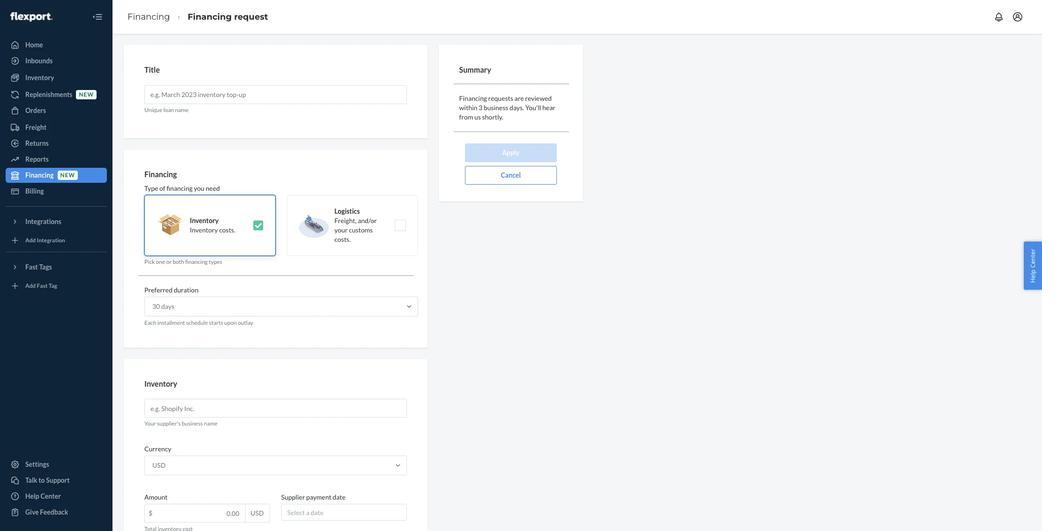 Task type: describe. For each thing, give the bounding box(es) containing it.
replenishments
[[25, 91, 72, 98]]

help center button
[[1025, 242, 1043, 290]]

1 vertical spatial fast
[[37, 283, 48, 290]]

unique
[[144, 106, 162, 113]]

of
[[159, 184, 165, 192]]

hear
[[543, 103, 556, 111]]

billing link
[[6, 184, 107, 199]]

tags
[[39, 263, 52, 271]]

financing for financing requests are reviewed within 3 business days. you'll hear from us shortly.
[[459, 94, 487, 102]]

supplier's
[[157, 420, 181, 427]]

days
[[161, 303, 174, 311]]

freight link
[[6, 120, 107, 135]]

title
[[144, 65, 160, 74]]

fast inside dropdown button
[[25, 263, 38, 271]]

0 horizontal spatial name
[[175, 106, 189, 113]]

shortly.
[[482, 113, 504, 121]]

days.
[[510, 103, 524, 111]]

a
[[306, 509, 310, 517]]

one
[[156, 259, 165, 266]]

30 days
[[152, 303, 174, 311]]

flexport logo image
[[10, 12, 52, 21]]

costs. inside inventory inventory costs.
[[219, 226, 236, 234]]

supplier
[[281, 494, 305, 502]]

add integration
[[25, 237, 65, 244]]

financing request link
[[188, 12, 268, 22]]

us
[[475, 113, 481, 121]]

close navigation image
[[92, 11, 103, 23]]

30
[[152, 303, 160, 311]]

help center inside button
[[1029, 249, 1038, 283]]

currency
[[144, 445, 171, 453]]

outlay
[[238, 320, 253, 327]]

0 horizontal spatial help center
[[25, 492, 61, 500]]

tag
[[49, 283, 57, 290]]

preferred duration
[[144, 286, 198, 294]]

within
[[459, 103, 478, 111]]

inventory up types
[[190, 226, 218, 234]]

select a date
[[287, 509, 324, 517]]

give
[[25, 508, 39, 516]]

3
[[479, 103, 483, 111]]

amount
[[144, 494, 168, 502]]

help center link
[[6, 489, 107, 504]]

talk to support button
[[6, 473, 107, 488]]

give feedback
[[25, 508, 68, 516]]

1 vertical spatial financing
[[185, 259, 208, 266]]

0 horizontal spatial usd
[[152, 462, 166, 470]]

you'll
[[526, 103, 541, 111]]

support
[[46, 477, 70, 485]]

financing request
[[188, 12, 268, 22]]

requests
[[489, 94, 514, 102]]

unique loan name
[[144, 106, 189, 113]]

1 horizontal spatial usd
[[251, 510, 264, 517]]

cancel button
[[465, 166, 557, 185]]

home link
[[6, 38, 107, 53]]

type of financing you need
[[144, 184, 220, 192]]

starts
[[209, 320, 223, 327]]

apply
[[502, 148, 520, 156]]

help inside button
[[1029, 269, 1038, 283]]

add for add integration
[[25, 237, 36, 244]]

e.g. Shopify Inc. field
[[144, 399, 407, 418]]

integration
[[37, 237, 65, 244]]

reports
[[25, 155, 49, 163]]

to
[[39, 477, 45, 485]]

types
[[209, 259, 222, 266]]

breadcrumbs navigation
[[120, 3, 276, 31]]

0.00 text field
[[145, 505, 245, 523]]

schedule
[[186, 320, 208, 327]]

inbounds
[[25, 57, 53, 65]]

loan
[[163, 106, 174, 113]]

duration
[[174, 286, 198, 294]]

1 vertical spatial center
[[41, 492, 61, 500]]

type
[[144, 184, 158, 192]]

financing for financing request
[[188, 12, 232, 22]]

payment
[[306, 494, 332, 502]]

pick one or both financing types
[[144, 259, 222, 266]]

each installment schedule starts upon outlay
[[144, 320, 253, 327]]

feedback
[[40, 508, 68, 516]]

request
[[234, 12, 268, 22]]

orders
[[25, 106, 46, 114]]

center inside button
[[1029, 249, 1038, 268]]

reviewed
[[525, 94, 552, 102]]



Task type: locate. For each thing, give the bounding box(es) containing it.
1 horizontal spatial date
[[333, 494, 346, 502]]

settings
[[25, 461, 49, 469]]

integrations button
[[6, 214, 107, 229]]

financing requests are reviewed within 3 business days. you'll hear from us shortly.
[[459, 94, 556, 121]]

date right "payment"
[[333, 494, 346, 502]]

inventory link
[[6, 70, 107, 85]]

0 vertical spatial help center
[[1029, 249, 1038, 283]]

1 vertical spatial business
[[182, 420, 203, 427]]

orders link
[[6, 103, 107, 118]]

open account menu image
[[1013, 11, 1024, 23]]

business inside financing requests are reviewed within 3 business days. you'll hear from us shortly.
[[484, 103, 509, 111]]

name right supplier's
[[204, 420, 218, 427]]

0 horizontal spatial business
[[182, 420, 203, 427]]

financing link
[[128, 12, 170, 22]]

add left integration on the left top of page
[[25, 237, 36, 244]]

each
[[144, 320, 156, 327]]

select
[[287, 509, 305, 517]]

new up orders 'link'
[[79, 91, 94, 98]]

add
[[25, 237, 36, 244], [25, 283, 36, 290]]

billing
[[25, 187, 44, 195]]

returns
[[25, 139, 49, 147]]

1 vertical spatial name
[[204, 420, 218, 427]]

business up shortly. at left top
[[484, 103, 509, 111]]

new
[[79, 91, 94, 98], [60, 172, 75, 179]]

give feedback button
[[6, 505, 107, 520]]

installment
[[157, 320, 185, 327]]

name
[[175, 106, 189, 113], [204, 420, 218, 427]]

add fast tag link
[[6, 279, 107, 294]]

your
[[335, 226, 348, 234]]

help center
[[1029, 249, 1038, 283], [25, 492, 61, 500]]

0 vertical spatial financing
[[167, 184, 193, 192]]

costs. down your
[[335, 236, 351, 244]]

1 horizontal spatial new
[[79, 91, 94, 98]]

business right supplier's
[[182, 420, 203, 427]]

fast left tags on the left of the page
[[25, 263, 38, 271]]

e.g. March 2023 inventory top-up field
[[144, 85, 407, 104]]

1 horizontal spatial help
[[1029, 269, 1038, 283]]

financing right "of"
[[167, 184, 193, 192]]

freight,
[[335, 217, 357, 225]]

customs
[[349, 226, 373, 234]]

freight
[[25, 123, 46, 131]]

0 horizontal spatial help
[[25, 492, 39, 500]]

usd down currency
[[152, 462, 166, 470]]

inventory down you
[[190, 217, 219, 225]]

financing
[[167, 184, 193, 192], [185, 259, 208, 266]]

from
[[459, 113, 473, 121]]

costs.
[[219, 226, 236, 234], [335, 236, 351, 244]]

date for select a date
[[311, 509, 324, 517]]

0 vertical spatial name
[[175, 106, 189, 113]]

0 horizontal spatial center
[[41, 492, 61, 500]]

name right 'loan'
[[175, 106, 189, 113]]

1 vertical spatial help center
[[25, 492, 61, 500]]

talk to support
[[25, 477, 70, 485]]

0 vertical spatial costs.
[[219, 226, 236, 234]]

1 vertical spatial add
[[25, 283, 36, 290]]

inventory up supplier's
[[144, 379, 177, 388]]

1 horizontal spatial costs.
[[335, 236, 351, 244]]

1 vertical spatial help
[[25, 492, 39, 500]]

inventory inside inventory link
[[25, 74, 54, 82]]

0 vertical spatial date
[[333, 494, 346, 502]]

you
[[194, 184, 205, 192]]

fast tags
[[25, 263, 52, 271]]

1 vertical spatial costs.
[[335, 236, 351, 244]]

inventory
[[25, 74, 54, 82], [190, 217, 219, 225], [190, 226, 218, 234], [144, 379, 177, 388]]

logistics freight, and/or your customs costs.
[[335, 207, 377, 244]]

both
[[173, 259, 184, 266]]

0 vertical spatial center
[[1029, 249, 1038, 268]]

cancel
[[501, 171, 521, 179]]

need
[[206, 184, 220, 192]]

center
[[1029, 249, 1038, 268], [41, 492, 61, 500]]

add down the fast tags
[[25, 283, 36, 290]]

settings link
[[6, 457, 107, 472]]

1 add from the top
[[25, 237, 36, 244]]

help
[[1029, 269, 1038, 283], [25, 492, 39, 500]]

your supplier's business name
[[144, 420, 218, 427]]

are
[[515, 94, 524, 102]]

1 horizontal spatial center
[[1029, 249, 1038, 268]]

costs. inside logistics freight, and/or your customs costs.
[[335, 236, 351, 244]]

fast tags button
[[6, 260, 107, 275]]

1 vertical spatial new
[[60, 172, 75, 179]]

fast
[[25, 263, 38, 271], [37, 283, 48, 290]]

financing right both
[[185, 259, 208, 266]]

usd
[[152, 462, 166, 470], [251, 510, 264, 517]]

0 vertical spatial new
[[79, 91, 94, 98]]

your
[[144, 420, 156, 427]]

financing for financing "link" on the left top of the page
[[128, 12, 170, 22]]

new down reports link
[[60, 172, 75, 179]]

apply button
[[465, 143, 557, 162]]

new for replenishments
[[79, 91, 94, 98]]

summary
[[459, 65, 491, 74]]

costs. left check square image
[[219, 226, 236, 234]]

date
[[333, 494, 346, 502], [311, 509, 324, 517]]

usd left the "select"
[[251, 510, 264, 517]]

add integration link
[[6, 233, 107, 248]]

business
[[484, 103, 509, 111], [182, 420, 203, 427]]

logistics
[[335, 207, 360, 215]]

1 horizontal spatial business
[[484, 103, 509, 111]]

talk
[[25, 477, 37, 485]]

preferred
[[144, 286, 173, 294]]

date right a
[[311, 509, 324, 517]]

home
[[25, 41, 43, 49]]

pick
[[144, 259, 155, 266]]

1 vertical spatial usd
[[251, 510, 264, 517]]

upon
[[224, 320, 237, 327]]

fast left tag at the left of the page
[[37, 283, 48, 290]]

financing inside financing requests are reviewed within 3 business days. you'll hear from us shortly.
[[459, 94, 487, 102]]

open notifications image
[[994, 11, 1005, 23]]

0 vertical spatial add
[[25, 237, 36, 244]]

2 add from the top
[[25, 283, 36, 290]]

0 vertical spatial usd
[[152, 462, 166, 470]]

returns link
[[6, 136, 107, 151]]

1 horizontal spatial help center
[[1029, 249, 1038, 283]]

and/or
[[358, 217, 377, 225]]

0 horizontal spatial date
[[311, 509, 324, 517]]

$
[[149, 510, 152, 517]]

0 horizontal spatial new
[[60, 172, 75, 179]]

inventory inventory costs.
[[190, 217, 236, 234]]

0 vertical spatial business
[[484, 103, 509, 111]]

date for supplier payment date
[[333, 494, 346, 502]]

0 horizontal spatial costs.
[[219, 226, 236, 234]]

or
[[166, 259, 172, 266]]

new for financing
[[60, 172, 75, 179]]

add fast tag
[[25, 283, 57, 290]]

check square image
[[253, 220, 264, 231]]

1 horizontal spatial name
[[204, 420, 218, 427]]

supplier payment date
[[281, 494, 346, 502]]

integrations
[[25, 218, 61, 226]]

inventory down inbounds
[[25, 74, 54, 82]]

add for add fast tag
[[25, 283, 36, 290]]

0 vertical spatial help
[[1029, 269, 1038, 283]]

1 vertical spatial date
[[311, 509, 324, 517]]

0 vertical spatial fast
[[25, 263, 38, 271]]



Task type: vqa. For each thing, say whether or not it's contained in the screenshot.
WFS
no



